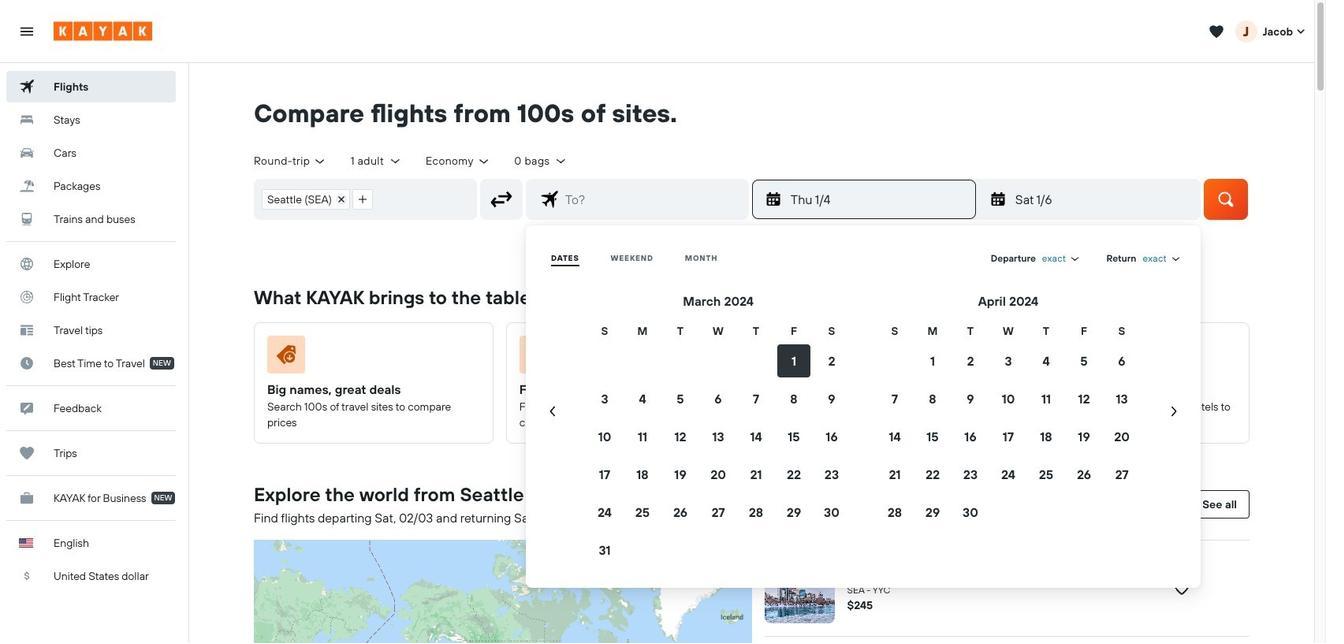 Task type: vqa. For each thing, say whether or not it's contained in the screenshot.
3rd figure from the left
yes



Task type: locate. For each thing, give the bounding box(es) containing it.
menu
[[532, 244, 1195, 569]]

thursday january 4th element
[[791, 190, 966, 209]]

Trip type Round-trip field
[[254, 154, 327, 168]]

list
[[255, 180, 380, 219]]

start date calendar input use left and right arrow keys to change day. use up and down arrow keys to change week. tab
[[532, 292, 1195, 569]]

list item
[[262, 189, 350, 210], [352, 189, 373, 210]]

0 horizontal spatial list item
[[262, 189, 350, 210]]

None field
[[1042, 252, 1081, 265], [1143, 252, 1182, 265], [1042, 252, 1081, 265], [1143, 252, 1182, 265]]

Dates radio
[[551, 253, 579, 263]]

united states (english) image
[[19, 539, 33, 548]]

3 figure from the left
[[772, 336, 978, 380]]

list item down 'trip type round-trip' field at the left of the page
[[262, 189, 350, 210]]

1 horizontal spatial list item
[[352, 189, 373, 210]]

figure
[[267, 336, 474, 380], [519, 336, 726, 380], [772, 336, 978, 380], [1024, 336, 1230, 380]]

4 figure from the left
[[1024, 336, 1230, 380]]

list item right remove icon
[[352, 189, 373, 210]]

1 list item from the left
[[262, 189, 350, 210]]

Month radio
[[685, 253, 718, 263]]



Task type: describe. For each thing, give the bounding box(es) containing it.
calgary image
[[765, 553, 835, 624]]

swap departure airport and destination airport image
[[486, 184, 516, 214]]

Weekend radio
[[611, 253, 654, 263]]

2 figure from the left
[[519, 336, 726, 380]]

1 figure from the left
[[267, 336, 474, 380]]

Flight origin input text field
[[380, 180, 476, 219]]

navigation menu image
[[19, 23, 35, 39]]

Flight destination input text field
[[559, 180, 748, 219]]

remove image
[[337, 195, 345, 203]]

map region
[[168, 407, 773, 643]]

saturday january 6th element
[[1016, 190, 1191, 209]]

2 list item from the left
[[352, 189, 373, 210]]

Cabin type Economy field
[[426, 154, 491, 168]]



